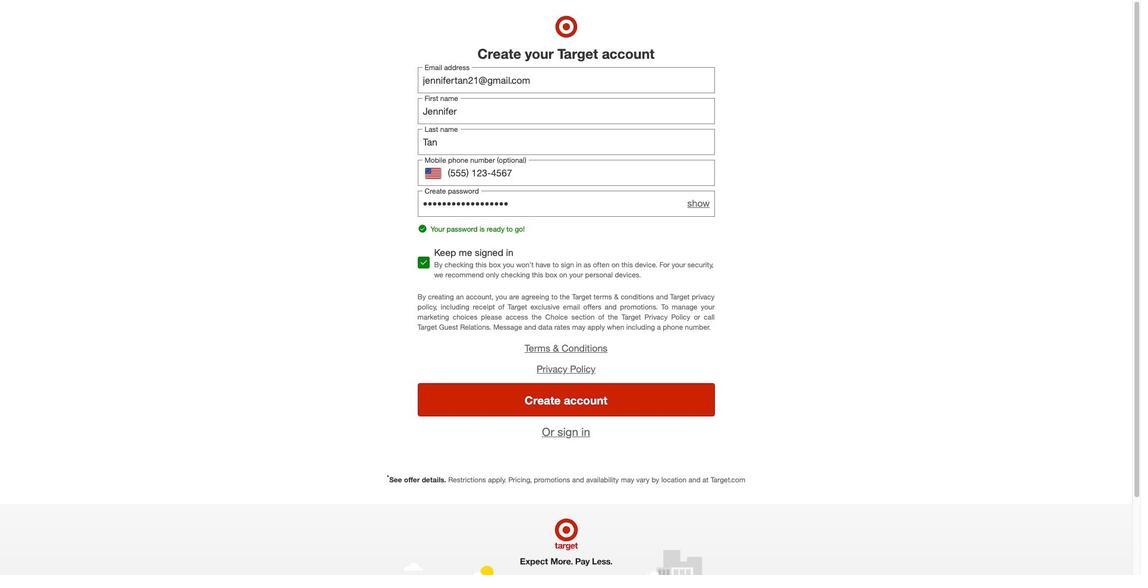Task type: locate. For each thing, give the bounding box(es) containing it.
None text field
[[418, 67, 715, 93], [418, 129, 715, 155], [418, 67, 715, 93], [418, 129, 715, 155]]

None password field
[[418, 191, 715, 217]]

None text field
[[418, 98, 715, 124]]

None checkbox
[[418, 257, 430, 269]]

target: expect more. pay less. image
[[399, 504, 733, 576]]

None telephone field
[[418, 160, 715, 186]]



Task type: vqa. For each thing, say whether or not it's contained in the screenshot.
'US members only.' icon
yes



Task type: describe. For each thing, give the bounding box(es) containing it.
us members only. image
[[425, 165, 441, 182]]



